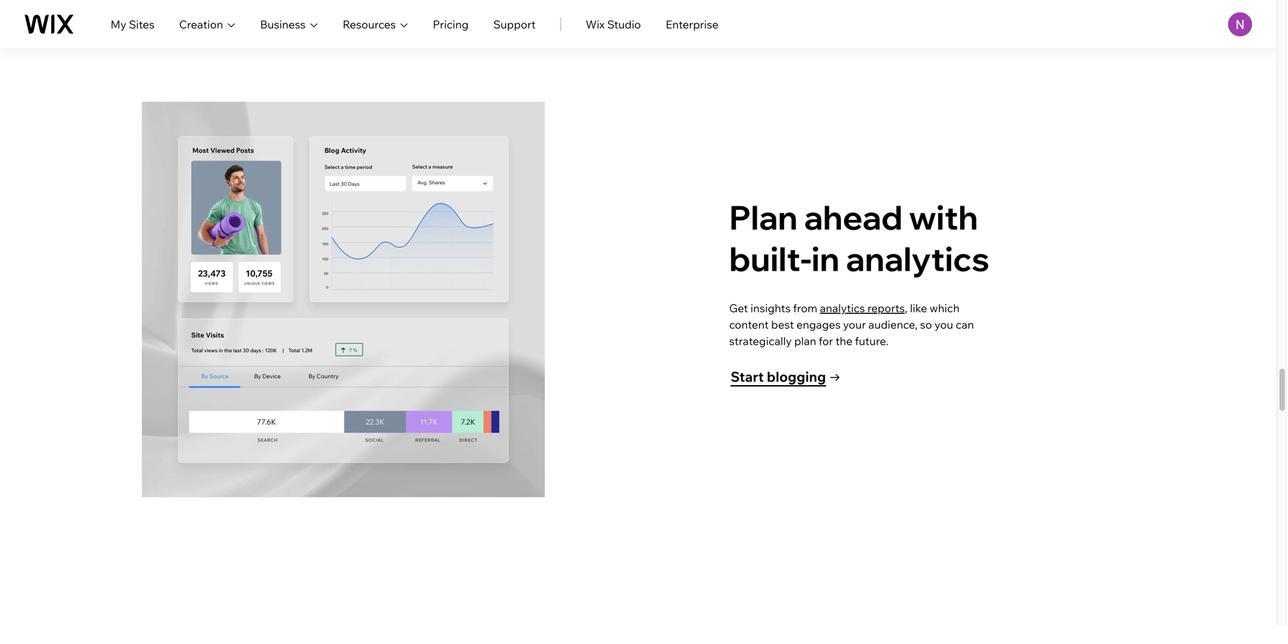 Task type: describe. For each thing, give the bounding box(es) containing it.
wix studio
[[586, 17, 641, 31]]

wix
[[586, 17, 605, 31]]

analytics inside plan ahead with built-in analytics
[[846, 238, 990, 279]]

content
[[729, 318, 769, 331]]

from
[[793, 301, 818, 315]]

ahead
[[804, 196, 903, 238]]

the
[[836, 334, 853, 348]]

business
[[260, 17, 306, 31]]

my sites link
[[111, 16, 154, 33]]

enterprise
[[666, 17, 719, 31]]

audience,
[[869, 318, 918, 331]]

analytics dashboard of a yoga blog. there are various performance stats showing blog activity and an image of a man hold a rolled up yoga mat. image
[[142, 102, 545, 497]]

insights
[[751, 301, 791, 315]]

plan ahead with built-in analytics
[[729, 196, 990, 279]]

, like which content best engages your audience, so you can strategically plan for the future.
[[729, 301, 974, 348]]

your
[[843, 318, 866, 331]]

my
[[111, 17, 126, 31]]

pricing
[[433, 17, 469, 31]]

with
[[909, 196, 978, 238]]

blogging
[[767, 368, 826, 385]]

resources
[[343, 17, 396, 31]]

for
[[819, 334, 833, 348]]

start
[[731, 368, 764, 385]]

business button
[[260, 16, 318, 33]]

you
[[935, 318, 953, 331]]

start blogging
[[731, 368, 826, 385]]



Task type: locate. For each thing, give the bounding box(es) containing it.
plan
[[794, 334, 816, 348]]

profile image image
[[1228, 12, 1252, 36]]

in
[[812, 238, 840, 279]]

start blogging link
[[731, 368, 857, 387]]

analytics reports link
[[820, 301, 905, 315]]

my sites
[[111, 17, 154, 31]]

engages
[[797, 318, 841, 331]]

,
[[905, 301, 908, 315]]

analytics up your
[[820, 301, 865, 315]]

pricing link
[[433, 16, 469, 33]]

like
[[910, 301, 927, 315]]

built-
[[729, 238, 812, 279]]

0 vertical spatial analytics
[[846, 238, 990, 279]]

support link
[[493, 16, 536, 33]]

which
[[930, 301, 960, 315]]

strategically
[[729, 334, 792, 348]]

analytics
[[846, 238, 990, 279], [820, 301, 865, 315]]

studio
[[607, 17, 641, 31]]

wix studio link
[[586, 16, 641, 33]]

reports
[[868, 301, 905, 315]]

resources button
[[343, 16, 408, 33]]

support
[[493, 17, 536, 31]]

future.
[[855, 334, 889, 348]]

plan
[[729, 196, 798, 238]]

creation button
[[179, 16, 235, 33]]

so
[[920, 318, 932, 331]]

can
[[956, 318, 974, 331]]

best
[[771, 318, 794, 331]]

analytics up the like
[[846, 238, 990, 279]]

1 vertical spatial analytics
[[820, 301, 865, 315]]

sites
[[129, 17, 154, 31]]

enterprise link
[[666, 16, 719, 33]]

creation
[[179, 17, 223, 31]]

get insights from analytics reports
[[729, 301, 905, 315]]

get
[[729, 301, 748, 315]]



Task type: vqa. For each thing, say whether or not it's contained in the screenshot.
My Sites link
yes



